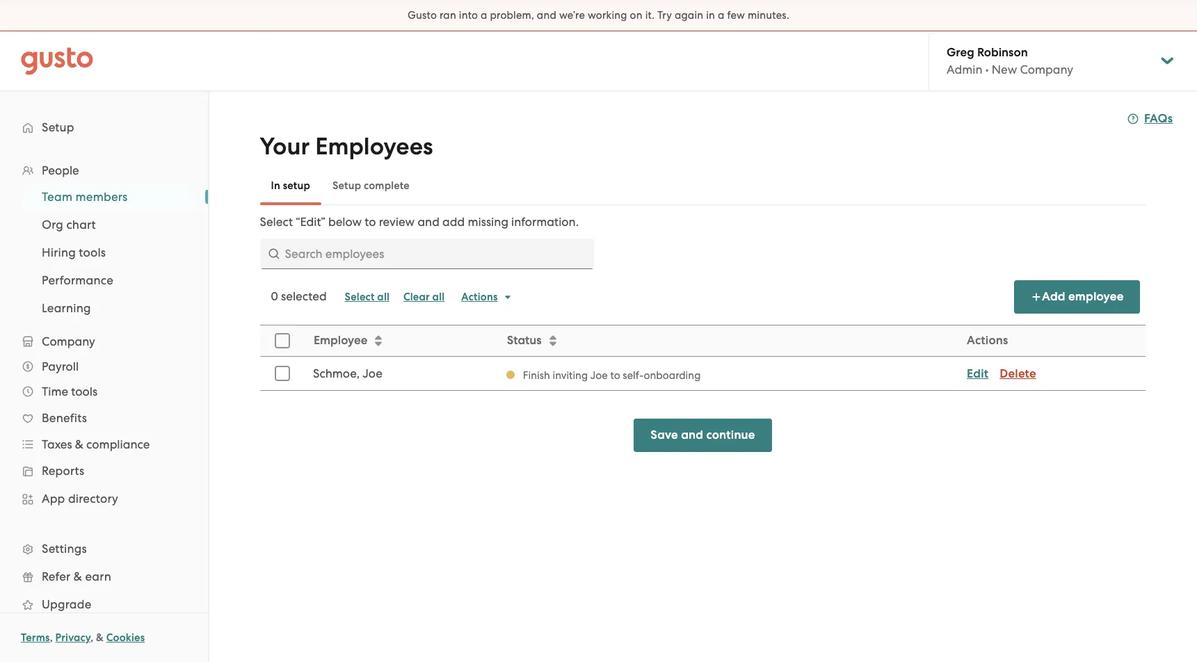Task type: describe. For each thing, give the bounding box(es) containing it.
robinson
[[977, 45, 1028, 60]]

settings
[[42, 542, 87, 556]]

employees
[[315, 132, 433, 161]]

app
[[42, 492, 65, 506]]

add
[[1042, 289, 1065, 304]]

and for review
[[418, 215, 440, 229]]

setup complete button
[[321, 169, 421, 202]]

gusto
[[408, 9, 437, 22]]

company inside greg robinson admin • new company
[[1020, 63, 1073, 77]]

home image
[[21, 47, 93, 75]]

faqs button
[[1128, 111, 1173, 127]]

review
[[379, 215, 415, 229]]

onboarding
[[643, 369, 700, 382]]

performance link
[[25, 268, 194, 293]]

people button
[[14, 158, 194, 183]]

benefits link
[[14, 406, 194, 431]]

your employees
[[260, 132, 433, 161]]

gusto navigation element
[[0, 91, 208, 662]]

time
[[42, 385, 68, 399]]

payroll button
[[14, 354, 194, 379]]

into
[[459, 9, 478, 22]]

0 horizontal spatial joe
[[362, 367, 382, 380]]

list containing team members
[[0, 183, 208, 322]]

add employee
[[1042, 289, 1124, 304]]

tools for time tools
[[71, 385, 98, 399]]

org
[[42, 218, 63, 232]]

ran
[[440, 9, 456, 22]]

hiring tools link
[[25, 240, 194, 265]]

employee
[[313, 333, 367, 348]]

taxes & compliance
[[42, 438, 150, 451]]

self-
[[622, 369, 643, 382]]

learning link
[[25, 296, 194, 321]]

gusto ran into a problem, and we're working on it. try again in a few minutes.
[[408, 9, 789, 22]]

working
[[588, 9, 627, 22]]

clear all
[[403, 291, 445, 303]]

team members
[[42, 190, 128, 204]]

schmoe,
[[313, 367, 359, 380]]

all for clear all
[[432, 291, 445, 303]]

app directory link
[[14, 486, 194, 511]]

selected
[[281, 289, 327, 303]]

clear all button
[[396, 286, 452, 308]]

and for problem,
[[537, 9, 556, 22]]

delete
[[999, 366, 1036, 381]]

taxes
[[42, 438, 72, 451]]

it.
[[645, 9, 655, 22]]

directory
[[68, 492, 118, 506]]

& for earn
[[74, 570, 82, 584]]

save and continue
[[651, 428, 755, 442]]

compliance
[[86, 438, 150, 451]]

employee button
[[305, 326, 497, 355]]

0 selected
[[271, 289, 327, 303]]

list containing people
[[0, 158, 208, 646]]

select for select "edit" below to review and add missing information.
[[260, 215, 293, 229]]

we're
[[559, 9, 585, 22]]

and inside button
[[681, 428, 703, 442]]

save
[[651, 428, 678, 442]]

setup for setup complete
[[332, 179, 361, 192]]

taxes & compliance button
[[14, 432, 194, 457]]

org chart
[[42, 218, 96, 232]]

members
[[76, 190, 128, 204]]

time tools button
[[14, 379, 194, 404]]

learning
[[42, 301, 91, 315]]

•
[[985, 63, 989, 77]]

terms link
[[21, 632, 50, 644]]

add employee button
[[1014, 280, 1140, 314]]

setup link
[[14, 115, 194, 140]]

in
[[706, 9, 715, 22]]

cookies
[[106, 632, 145, 644]]

greg
[[947, 45, 974, 60]]

edit
[[967, 366, 988, 381]]



Task type: vqa. For each thing, say whether or not it's contained in the screenshot.
App directory
yes



Task type: locate. For each thing, give the bounding box(es) containing it.
actions right clear all button
[[461, 291, 498, 303]]

team
[[42, 190, 72, 204]]

company inside dropdown button
[[42, 335, 95, 348]]

your
[[260, 132, 310, 161]]

continue
[[706, 428, 755, 442]]

1 horizontal spatial actions
[[967, 333, 1008, 348]]

joe right schmoe,
[[362, 367, 382, 380]]

setup complete
[[332, 179, 410, 192]]

Select all rows on this page checkbox
[[267, 326, 297, 356]]

grid
[[260, 325, 1146, 391]]

edit link
[[967, 366, 988, 381]]

company
[[1020, 63, 1073, 77], [42, 335, 95, 348]]

schmoe, joe
[[313, 367, 382, 380]]

& inside dropdown button
[[75, 438, 83, 451]]

inviting
[[552, 369, 588, 382]]

company up payroll at the left of page
[[42, 335, 95, 348]]

greg robinson admin • new company
[[947, 45, 1073, 77]]

select all button
[[338, 286, 396, 308]]

2 all from the left
[[432, 291, 445, 303]]

all for select all
[[377, 291, 390, 303]]

to left self-
[[610, 369, 620, 382]]

"edit"
[[296, 215, 325, 229]]

0 horizontal spatial to
[[365, 215, 376, 229]]

status
[[507, 333, 541, 348]]

terms
[[21, 632, 50, 644]]

2 a from the left
[[718, 9, 724, 22]]

2 vertical spatial and
[[681, 428, 703, 442]]

to right below
[[365, 215, 376, 229]]

0 horizontal spatial a
[[481, 9, 487, 22]]

1 a from the left
[[481, 9, 487, 22]]

hiring
[[42, 246, 76, 259]]

setup inside gusto navigation element
[[42, 120, 74, 134]]

status button
[[498, 326, 958, 355]]

save and continue button
[[634, 419, 772, 452]]

in setup
[[271, 179, 310, 192]]

in setup button
[[260, 169, 321, 202]]

list
[[0, 158, 208, 646], [0, 183, 208, 322]]

setup
[[283, 179, 310, 192]]

information.
[[511, 215, 579, 229]]

missing
[[468, 215, 508, 229]]

joe right "inviting"
[[590, 369, 607, 382]]

grid containing employee
[[260, 325, 1146, 391]]

1 vertical spatial to
[[610, 369, 620, 382]]

select up employee
[[345, 291, 375, 303]]

settings link
[[14, 536, 194, 561]]

a right in
[[718, 9, 724, 22]]

and right save
[[681, 428, 703, 442]]

finish inviting joe to self-onboarding
[[523, 369, 700, 382]]

privacy link
[[55, 632, 91, 644]]

& right 'taxes'
[[75, 438, 83, 451]]

1 vertical spatial tools
[[71, 385, 98, 399]]

0 vertical spatial to
[[365, 215, 376, 229]]

cookies button
[[106, 630, 145, 646]]

complete
[[364, 179, 410, 192]]

to for review
[[365, 215, 376, 229]]

people
[[42, 163, 79, 177]]

add employee link
[[1014, 280, 1140, 314]]

2 list from the top
[[0, 183, 208, 322]]

time tools
[[42, 385, 98, 399]]

1 horizontal spatial all
[[432, 291, 445, 303]]

all inside button
[[377, 291, 390, 303]]

2 , from the left
[[91, 632, 93, 644]]

chart
[[66, 218, 96, 232]]

in
[[271, 179, 280, 192]]

company button
[[14, 329, 194, 354]]

org chart link
[[25, 212, 194, 237]]

1 vertical spatial setup
[[332, 179, 361, 192]]

company right the new on the top
[[1020, 63, 1073, 77]]

select all
[[345, 291, 390, 303]]

1 vertical spatial company
[[42, 335, 95, 348]]

employee
[[1068, 289, 1124, 304]]

,
[[50, 632, 53, 644], [91, 632, 93, 644]]

0 vertical spatial company
[[1020, 63, 1073, 77]]

hiring tools
[[42, 246, 106, 259]]

below
[[328, 215, 362, 229]]

1 all from the left
[[377, 291, 390, 303]]

0 horizontal spatial company
[[42, 335, 95, 348]]

tools inside dropdown button
[[71, 385, 98, 399]]

to for self-
[[610, 369, 620, 382]]

1 horizontal spatial setup
[[332, 179, 361, 192]]

clear
[[403, 291, 430, 303]]

2 horizontal spatial and
[[681, 428, 703, 442]]

tools
[[79, 246, 106, 259], [71, 385, 98, 399]]

1 vertical spatial select
[[345, 291, 375, 303]]

and left the "we're"
[[537, 9, 556, 22]]

0 horizontal spatial and
[[418, 215, 440, 229]]

0 vertical spatial select
[[260, 215, 293, 229]]

app directory
[[42, 492, 118, 506]]

in setup tab panel
[[260, 214, 1146, 391]]

0 vertical spatial tools
[[79, 246, 106, 259]]

Select row checkbox
[[267, 358, 297, 389]]

setup inside button
[[332, 179, 361, 192]]

select for select all
[[345, 291, 375, 303]]

upgrade
[[42, 598, 91, 611]]

tools down chart
[[79, 246, 106, 259]]

refer & earn link
[[14, 564, 194, 589]]

& left 'earn' at the left of the page
[[74, 570, 82, 584]]

on
[[630, 9, 643, 22]]

, left cookies button
[[91, 632, 93, 644]]

0 horizontal spatial ,
[[50, 632, 53, 644]]

select left "edit"
[[260, 215, 293, 229]]

actions up "edit"
[[967, 333, 1008, 348]]

1 , from the left
[[50, 632, 53, 644]]

1 horizontal spatial ,
[[91, 632, 93, 644]]

faqs
[[1144, 111, 1173, 126]]

a right into
[[481, 9, 487, 22]]

add
[[442, 215, 465, 229]]

to
[[365, 215, 376, 229], [610, 369, 620, 382]]

actions button
[[454, 286, 520, 308]]

0 horizontal spatial setup
[[42, 120, 74, 134]]

setup
[[42, 120, 74, 134], [332, 179, 361, 192]]

, left privacy link
[[50, 632, 53, 644]]

all left clear
[[377, 291, 390, 303]]

1 vertical spatial and
[[418, 215, 440, 229]]

setup up below
[[332, 179, 361, 192]]

& left cookies button
[[96, 632, 104, 644]]

and inside in setup tab panel
[[418, 215, 440, 229]]

2 vertical spatial &
[[96, 632, 104, 644]]

0 vertical spatial setup
[[42, 120, 74, 134]]

all right clear
[[432, 291, 445, 303]]

again
[[675, 9, 703, 22]]

1 horizontal spatial joe
[[590, 369, 607, 382]]

0
[[271, 289, 278, 303]]

1 horizontal spatial to
[[610, 369, 620, 382]]

0 vertical spatial actions
[[461, 291, 498, 303]]

0 vertical spatial &
[[75, 438, 83, 451]]

1 vertical spatial &
[[74, 570, 82, 584]]

try
[[657, 9, 672, 22]]

terms , privacy , & cookies
[[21, 632, 145, 644]]

tools right time
[[71, 385, 98, 399]]

performance
[[42, 273, 113, 287]]

setup for setup
[[42, 120, 74, 134]]

refer & earn
[[42, 570, 111, 584]]

actions inside grid
[[967, 333, 1008, 348]]

few
[[727, 9, 745, 22]]

reports
[[42, 464, 84, 478]]

all inside button
[[432, 291, 445, 303]]

1 horizontal spatial a
[[718, 9, 724, 22]]

0 horizontal spatial all
[[377, 291, 390, 303]]

employees tab list
[[260, 166, 1146, 205]]

finish
[[523, 369, 550, 382]]

0 horizontal spatial select
[[260, 215, 293, 229]]

setup up people
[[42, 120, 74, 134]]

delete button
[[999, 366, 1036, 382]]

1 list from the top
[[0, 158, 208, 646]]

1 horizontal spatial company
[[1020, 63, 1073, 77]]

refer
[[42, 570, 71, 584]]

benefits
[[42, 411, 87, 425]]

admin
[[947, 63, 983, 77]]

0 horizontal spatial actions
[[461, 291, 498, 303]]

select
[[260, 215, 293, 229], [345, 291, 375, 303]]

minutes.
[[748, 9, 789, 22]]

privacy
[[55, 632, 91, 644]]

0 selected status
[[271, 289, 327, 303]]

select "edit" below to review and add missing information.
[[260, 215, 579, 229]]

new
[[992, 63, 1017, 77]]

0 vertical spatial and
[[537, 9, 556, 22]]

tools for hiring tools
[[79, 246, 106, 259]]

1 horizontal spatial and
[[537, 9, 556, 22]]

Search employees field
[[260, 239, 594, 269]]

select inside button
[[345, 291, 375, 303]]

1 horizontal spatial select
[[345, 291, 375, 303]]

and left add at the top left of the page
[[418, 215, 440, 229]]

1 vertical spatial actions
[[967, 333, 1008, 348]]

& for compliance
[[75, 438, 83, 451]]

actions inside actions popup button
[[461, 291, 498, 303]]

upgrade link
[[14, 592, 194, 617]]



